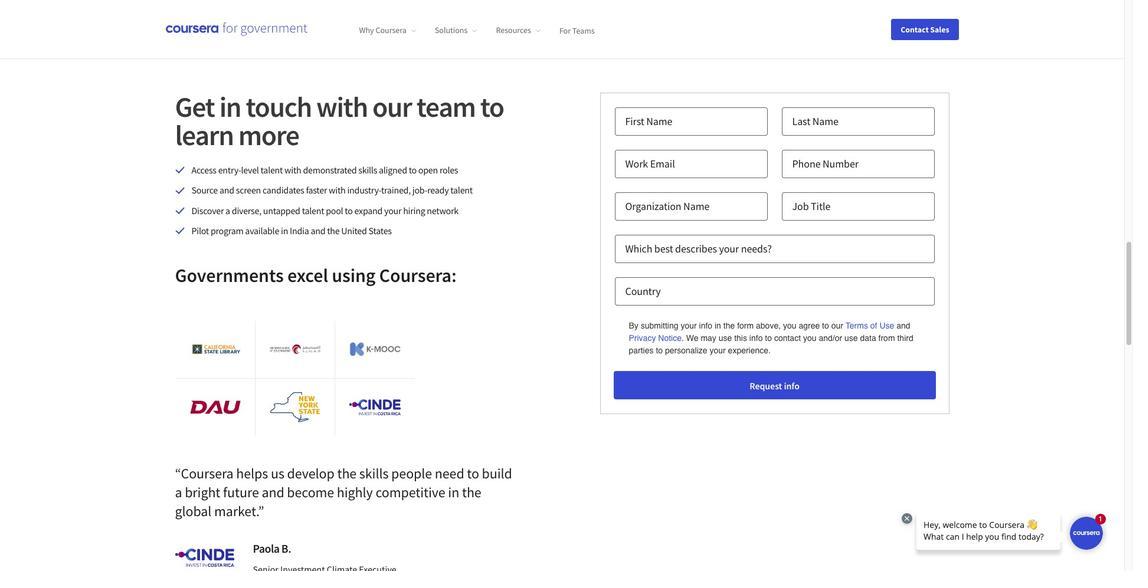 Task type: describe. For each thing, give the bounding box(es) containing it.
with inside 'get in touch with our team to learn more'
[[317, 89, 368, 125]]

helps
[[236, 465, 268, 483]]

last
[[793, 115, 811, 128]]

number
[[823, 157, 859, 171]]

which
[[626, 242, 653, 256]]

solutions
[[435, 25, 468, 36]]

the up highly
[[337, 465, 357, 483]]

your inside by submitting your info in the form above, you agree to our terms of use and privacy notice
[[681, 321, 697, 331]]

info inside by submitting your info in the form above, you agree to our terms of use and privacy notice
[[700, 321, 713, 331]]

get in touch with our team to learn more
[[175, 89, 504, 153]]

california state library image
[[190, 342, 241, 357]]

market.
[[214, 502, 258, 521]]

bright
[[185, 483, 221, 502]]

job title
[[793, 200, 831, 213]]

to down above,
[[766, 334, 773, 343]]

paola
[[253, 541, 280, 556]]

describes
[[676, 242, 718, 256]]

personalize
[[666, 346, 708, 356]]

the down need on the bottom
[[462, 483, 482, 502]]

first
[[626, 115, 645, 128]]

0 vertical spatial skills
[[359, 164, 377, 176]]

privacy notice
[[629, 334, 682, 343]]

contact
[[901, 24, 929, 35]]

coursera for government image
[[166, 22, 307, 36]]

k mooc image
[[350, 343, 401, 357]]

may
[[701, 334, 717, 343]]

why coursera link
[[359, 25, 416, 36]]

trained,
[[382, 185, 411, 196]]

why
[[359, 25, 374, 36]]

the inside by submitting your info in the form above, you agree to our terms of use and privacy notice
[[724, 321, 735, 331]]

info inside . we may use this info to contact you and/or use data from third parties to personalize your experience.
[[750, 334, 763, 343]]

coursera inside "coursera helps us develop the skills people need to build a bright future and become highly competitive in the global market."
[[181, 465, 234, 483]]

organization
[[626, 200, 682, 213]]

job-
[[413, 185, 428, 196]]

build
[[482, 465, 513, 483]]

request info button
[[614, 371, 936, 400]]

name for last name
[[813, 115, 839, 128]]

and/or
[[819, 334, 843, 343]]

aligned
[[379, 164, 407, 176]]

india
[[290, 225, 309, 237]]

discover
[[192, 205, 224, 217]]

our inside 'get in touch with our team to learn more'
[[373, 89, 412, 125]]

your down trained,
[[385, 205, 402, 217]]

1 vertical spatial talent
[[451, 185, 473, 196]]

available
[[245, 225, 279, 237]]

form
[[738, 321, 754, 331]]

privacy notice link
[[629, 333, 682, 345]]

1 vertical spatial cinde costa rica image
[[175, 549, 234, 568]]

. we
[[682, 334, 699, 343]]

open
[[419, 164, 438, 176]]

and down entry-
[[220, 185, 234, 196]]

source
[[192, 185, 218, 196]]

to left open
[[409, 164, 417, 176]]

your left needs?
[[720, 242, 740, 256]]

competitive
[[376, 483, 446, 502]]

phone
[[793, 157, 821, 171]]

program
[[211, 225, 244, 237]]

skills inside "coursera helps us develop the skills people need to build a bright future and become highly competitive in the global market."
[[360, 465, 389, 483]]

to inside 'get in touch with our team to learn more'
[[481, 89, 504, 125]]

which best describes your needs?
[[626, 242, 772, 256]]

last name
[[793, 115, 839, 128]]

from
[[879, 334, 896, 343]]

learn
[[175, 118, 234, 153]]

us
[[271, 465, 285, 483]]

become
[[287, 483, 334, 502]]

in left india
[[281, 225, 288, 237]]

for teams link
[[560, 25, 595, 36]]

ready
[[428, 185, 449, 196]]

2 use from the left
[[845, 334, 858, 343]]

solutions link
[[435, 25, 477, 36]]

untapped
[[263, 205, 300, 217]]

Phone Number telephone field
[[782, 150, 935, 178]]

governments excel using coursera:
[[175, 264, 457, 287]]

0 vertical spatial talent
[[261, 164, 283, 176]]

you inside by submitting your info in the form above, you agree to our terms of use and privacy notice
[[784, 321, 797, 331]]

job
[[793, 200, 809, 213]]

third
[[898, 334, 914, 343]]

to inside "coursera helps us develop the skills people need to build a bright future and become highly competitive in the global market."
[[467, 465, 480, 483]]

teams
[[573, 25, 595, 36]]

best
[[655, 242, 674, 256]]

roles
[[440, 164, 458, 176]]

abu dhabi school of government image
[[270, 345, 321, 354]]

data
[[861, 334, 877, 343]]

submitting
[[641, 321, 679, 331]]

use
[[880, 321, 895, 331]]

resources link
[[496, 25, 541, 36]]

access
[[192, 164, 217, 176]]

1 horizontal spatial talent
[[302, 205, 324, 217]]

industry-
[[348, 185, 382, 196]]

First Name text field
[[615, 107, 768, 136]]

future
[[223, 483, 259, 502]]

demonstrated
[[303, 164, 357, 176]]

in inside "coursera helps us develop the skills people need to build a bright future and become highly competitive in the global market."
[[448, 483, 460, 502]]

. we may use this info to contact you and/or use data from third parties to personalize your experience.
[[629, 334, 914, 356]]

needs?
[[742, 242, 772, 256]]

access entry-level talent with demonstrated skills aligned to open roles
[[192, 164, 458, 176]]

faster
[[306, 185, 327, 196]]

for teams
[[560, 25, 595, 36]]



Task type: vqa. For each thing, say whether or not it's contained in the screenshot.
and in By submitting your info in the form above, you agree to our Terms of Use and Privacy Notice
yes



Task type: locate. For each thing, give the bounding box(es) containing it.
governments
[[175, 264, 284, 287]]

country
[[626, 285, 661, 298]]

name right the first
[[647, 115, 673, 128]]

and inside by submitting your info in the form above, you agree to our terms of use and privacy notice
[[897, 321, 911, 331]]

above,
[[757, 321, 781, 331]]

1 use from the left
[[719, 334, 733, 343]]

in
[[220, 89, 241, 125], [281, 225, 288, 237], [715, 321, 722, 331], [448, 483, 460, 502]]

b.
[[282, 541, 291, 556]]

Organization Name text field
[[615, 193, 768, 221]]

parties
[[629, 346, 654, 356]]

discover a diverse, untapped talent pool to expand your hiring network
[[192, 205, 459, 217]]

with
[[317, 89, 368, 125], [285, 164, 302, 176], [329, 185, 346, 196]]

and up third on the right of the page
[[897, 321, 911, 331]]

you inside . we may use this info to contact you and/or use data from third parties to personalize your experience.
[[804, 334, 817, 343]]

0 vertical spatial info
[[700, 321, 713, 331]]

1 horizontal spatial our
[[832, 321, 844, 331]]

1 vertical spatial you
[[804, 334, 817, 343]]

talent down faster
[[302, 205, 324, 217]]

cinde costa rica image down k mooc image
[[350, 400, 401, 416]]

coursera right why
[[376, 25, 407, 36]]

our inside by submitting your info in the form above, you agree to our terms of use and privacy notice
[[832, 321, 844, 331]]

highly
[[337, 483, 373, 502]]

1 horizontal spatial cinde costa rica image
[[350, 400, 401, 416]]

work email
[[626, 157, 675, 171]]

agree to
[[799, 321, 830, 331]]

coursera helps us develop the skills people need to build a bright future and become highly competitive in the global market.
[[175, 465, 513, 521]]

use down terms of
[[845, 334, 858, 343]]

this
[[735, 334, 748, 343]]

in inside by submitting your info in the form above, you agree to our terms of use and privacy notice
[[715, 321, 722, 331]]

Last Name text field
[[782, 107, 935, 136]]

network
[[427, 205, 459, 217]]

for
[[560, 25, 571, 36]]

paola b.
[[253, 541, 291, 556]]

1 horizontal spatial use
[[845, 334, 858, 343]]

Job Title text field
[[782, 193, 935, 221]]

0 horizontal spatial info
[[700, 321, 713, 331]]

Work Email email field
[[615, 150, 768, 178]]

to right need on the bottom
[[467, 465, 480, 483]]

need
[[435, 465, 465, 483]]

cinde costa rica image down global
[[175, 549, 234, 568]]

2 vertical spatial info
[[785, 380, 800, 392]]

in right get
[[220, 89, 241, 125]]

a inside "coursera helps us develop the skills people need to build a bright future and become highly competitive in the global market."
[[175, 483, 182, 502]]

your
[[385, 205, 402, 217], [720, 242, 740, 256], [681, 321, 697, 331], [710, 346, 726, 356]]

info up may
[[700, 321, 713, 331]]

1 horizontal spatial info
[[750, 334, 763, 343]]

global
[[175, 502, 212, 521]]

1 vertical spatial our
[[832, 321, 844, 331]]

1 vertical spatial info
[[750, 334, 763, 343]]

in up may
[[715, 321, 722, 331]]

by
[[629, 321, 639, 331]]

and inside "coursera helps us develop the skills people need to build a bright future and become highly competitive in the global market."
[[262, 483, 284, 502]]

our
[[373, 89, 412, 125], [832, 321, 844, 331]]

expand
[[355, 205, 383, 217]]

request
[[750, 380, 783, 392]]

your inside . we may use this info to contact you and/or use data from third parties to personalize your experience.
[[710, 346, 726, 356]]

name up the describes
[[684, 200, 710, 213]]

our up and/or
[[832, 321, 844, 331]]

1 vertical spatial coursera
[[181, 465, 234, 483]]

source and screen candidates faster with industry-trained, job-ready talent
[[192, 185, 473, 196]]

1 horizontal spatial a
[[226, 205, 230, 217]]

info inside button
[[785, 380, 800, 392]]

coursera up bright
[[181, 465, 234, 483]]

use left this
[[719, 334, 733, 343]]

0 horizontal spatial talent
[[261, 164, 283, 176]]

work
[[626, 157, 649, 171]]

new york state image
[[270, 391, 321, 425]]

0 vertical spatial with
[[317, 89, 368, 125]]

phone number
[[793, 157, 859, 171]]

pilot program available in india and the united states
[[192, 225, 392, 237]]

the
[[327, 225, 340, 237], [724, 321, 735, 331], [337, 465, 357, 483], [462, 483, 482, 502]]

skills up the industry-
[[359, 164, 377, 176]]

defense acquisition university (dau) image
[[190, 401, 241, 414]]

2 vertical spatial talent
[[302, 205, 324, 217]]

email
[[651, 157, 675, 171]]

name for first name
[[647, 115, 673, 128]]

0 horizontal spatial name
[[647, 115, 673, 128]]

level
[[241, 164, 259, 176]]

in down need on the bottom
[[448, 483, 460, 502]]

why coursera
[[359, 25, 407, 36]]

candidates
[[263, 185, 304, 196]]

to right pool
[[345, 205, 353, 217]]

touch
[[246, 89, 312, 125]]

more
[[238, 118, 299, 153]]

terms of
[[846, 321, 878, 331]]

2 vertical spatial with
[[329, 185, 346, 196]]

0 horizontal spatial use
[[719, 334, 733, 343]]

0 horizontal spatial our
[[373, 89, 412, 125]]

a left the diverse,
[[226, 205, 230, 217]]

2 horizontal spatial talent
[[451, 185, 473, 196]]

you down agree to
[[804, 334, 817, 343]]

experience.
[[729, 346, 771, 356]]

1 vertical spatial skills
[[360, 465, 389, 483]]

name right last
[[813, 115, 839, 128]]

use
[[719, 334, 733, 343], [845, 334, 858, 343]]

info right the request
[[785, 380, 800, 392]]

skills
[[359, 164, 377, 176], [360, 465, 389, 483]]

0 horizontal spatial cinde costa rica image
[[175, 549, 234, 568]]

talent right "ready"
[[451, 185, 473, 196]]

the down pool
[[327, 225, 340, 237]]

info up "experience."
[[750, 334, 763, 343]]

to down the privacy notice link
[[656, 346, 663, 356]]

coursera
[[376, 25, 407, 36], [181, 465, 234, 483]]

your up . we
[[681, 321, 697, 331]]

you up contact
[[784, 321, 797, 331]]

organization name
[[626, 200, 710, 213]]

your down may
[[710, 346, 726, 356]]

contact sales button
[[892, 19, 959, 40]]

and right india
[[311, 225, 326, 237]]

people
[[392, 465, 432, 483]]

0 vertical spatial you
[[784, 321, 797, 331]]

pilot
[[192, 225, 209, 237]]

0 vertical spatial our
[[373, 89, 412, 125]]

to right team
[[481, 89, 504, 125]]

1 vertical spatial a
[[175, 483, 182, 502]]

talent right 'level'
[[261, 164, 283, 176]]

you
[[784, 321, 797, 331], [804, 334, 817, 343]]

2 horizontal spatial name
[[813, 115, 839, 128]]

states
[[369, 225, 392, 237]]

0 vertical spatial coursera
[[376, 25, 407, 36]]

2 horizontal spatial info
[[785, 380, 800, 392]]

0 vertical spatial a
[[226, 205, 230, 217]]

and down the us
[[262, 483, 284, 502]]

skills up highly
[[360, 465, 389, 483]]

our left team
[[373, 89, 412, 125]]

1 horizontal spatial name
[[684, 200, 710, 213]]

the left form
[[724, 321, 735, 331]]

name
[[647, 115, 673, 128], [813, 115, 839, 128], [684, 200, 710, 213]]

team
[[417, 89, 476, 125]]

0 horizontal spatial a
[[175, 483, 182, 502]]

pool
[[326, 205, 343, 217]]

0 horizontal spatial coursera
[[181, 465, 234, 483]]

contact sales
[[901, 24, 950, 35]]

1 horizontal spatial coursera
[[376, 25, 407, 36]]

united
[[342, 225, 367, 237]]

title
[[812, 200, 831, 213]]

1 horizontal spatial you
[[804, 334, 817, 343]]

cinde costa rica image
[[350, 400, 401, 416], [175, 549, 234, 568]]

excel
[[288, 264, 328, 287]]

request info
[[750, 380, 800, 392]]

diverse,
[[232, 205, 262, 217]]

sales
[[931, 24, 950, 35]]

first name
[[626, 115, 673, 128]]

0 vertical spatial cinde costa rica image
[[350, 400, 401, 416]]

in inside 'get in touch with our team to learn more'
[[220, 89, 241, 125]]

screen
[[236, 185, 261, 196]]

develop
[[287, 465, 335, 483]]

entry-
[[218, 164, 241, 176]]

name for organization name
[[684, 200, 710, 213]]

talent
[[261, 164, 283, 176], [451, 185, 473, 196], [302, 205, 324, 217]]

a up global
[[175, 483, 182, 502]]

1 vertical spatial with
[[285, 164, 302, 176]]

get
[[175, 89, 215, 125]]

0 horizontal spatial you
[[784, 321, 797, 331]]



